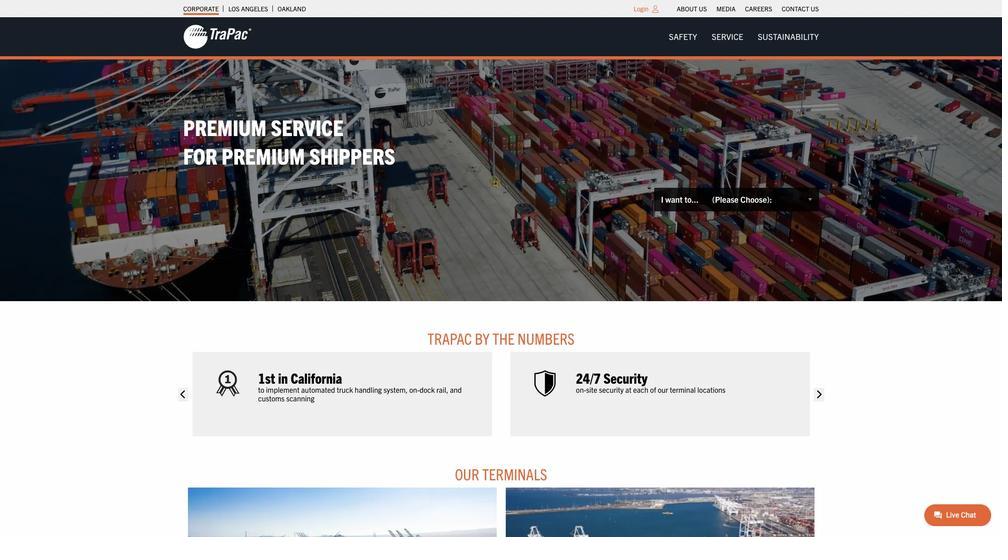 Task type: locate. For each thing, give the bounding box(es) containing it.
los angeles
[[228, 5, 268, 13]]

los
[[228, 5, 240, 13]]

login link
[[634, 5, 649, 13]]

0 vertical spatial premium
[[183, 113, 267, 141]]

contact
[[782, 5, 809, 13]]

the
[[493, 329, 515, 348]]

system,
[[384, 386, 408, 395]]

0 vertical spatial service
[[712, 31, 743, 42]]

1st in california to implement automated truck handling system, on-dock rail, and customs scanning
[[258, 369, 462, 404]]

0 horizontal spatial service
[[271, 113, 344, 141]]

contact us link
[[782, 2, 819, 15]]

truck
[[337, 386, 353, 395]]

corporate
[[183, 5, 219, 13]]

angeles
[[241, 5, 268, 13]]

corporate image
[[183, 24, 251, 50]]

of
[[650, 386, 656, 395]]

main content
[[174, 329, 828, 538]]

1 vertical spatial premium
[[222, 142, 305, 169]]

0 vertical spatial menu bar
[[672, 2, 824, 15]]

contact us
[[782, 5, 819, 13]]

0 horizontal spatial us
[[699, 5, 707, 13]]

menu bar down careers
[[662, 28, 826, 46]]

about us link
[[677, 2, 707, 15]]

2 on- from the left
[[576, 386, 586, 395]]

us
[[699, 5, 707, 13], [811, 5, 819, 13]]

trapac by the numbers
[[428, 329, 575, 348]]

on- right system,
[[409, 386, 420, 395]]

service inside menu bar
[[712, 31, 743, 42]]

locations
[[698, 386, 726, 395]]

security
[[599, 386, 624, 395]]

careers link
[[745, 2, 772, 15]]

us for contact us
[[811, 5, 819, 13]]

0 horizontal spatial on-
[[409, 386, 420, 395]]

security
[[604, 369, 648, 387]]

media
[[717, 5, 736, 13]]

rail,
[[437, 386, 448, 395]]

1 on- from the left
[[409, 386, 420, 395]]

want
[[666, 194, 683, 205]]

2 us from the left
[[811, 5, 819, 13]]

us right contact
[[811, 5, 819, 13]]

customs
[[258, 395, 285, 404]]

1st
[[258, 369, 275, 387]]

sustainability link
[[751, 28, 826, 46]]

service link
[[705, 28, 751, 46]]

on- inside 1st in california to implement automated truck handling system, on-dock rail, and customs scanning
[[409, 386, 420, 395]]

california
[[291, 369, 342, 387]]

login
[[634, 5, 649, 13]]

1 vertical spatial service
[[271, 113, 344, 141]]

solid image
[[178, 388, 188, 402]]

los angeles link
[[228, 2, 268, 15]]

24/7 security on-site security at each of our terminal locations
[[576, 369, 726, 395]]

oakland link
[[278, 2, 306, 15]]

service
[[712, 31, 743, 42], [271, 113, 344, 141]]

our
[[455, 465, 479, 484]]

1 horizontal spatial on-
[[576, 386, 586, 395]]

menu bar
[[672, 2, 824, 15], [662, 28, 826, 46]]

on-
[[409, 386, 420, 395], [576, 386, 586, 395]]

dock
[[420, 386, 435, 395]]

on- left security
[[576, 386, 586, 395]]

premium
[[183, 113, 267, 141], [222, 142, 305, 169]]

premium service for premium shippers
[[183, 113, 395, 169]]

automated
[[301, 386, 335, 395]]

scanning
[[286, 395, 315, 404]]

to...
[[685, 194, 699, 205]]

trapac
[[428, 329, 472, 348]]

1 us from the left
[[699, 5, 707, 13]]

us right about
[[699, 5, 707, 13]]

1 horizontal spatial service
[[712, 31, 743, 42]]

1 horizontal spatial us
[[811, 5, 819, 13]]

1 vertical spatial menu bar
[[662, 28, 826, 46]]

terminal
[[670, 386, 696, 395]]

menu bar up service link
[[672, 2, 824, 15]]



Task type: describe. For each thing, give the bounding box(es) containing it.
safety
[[669, 31, 697, 42]]

for
[[183, 142, 217, 169]]

on- inside 24/7 security on-site security at each of our terminal locations
[[576, 386, 586, 395]]

implement
[[266, 386, 300, 395]]

each
[[633, 386, 649, 395]]

media link
[[717, 2, 736, 15]]

24/7
[[576, 369, 601, 387]]

numbers
[[518, 329, 575, 348]]

site
[[586, 386, 598, 395]]

us for about us
[[699, 5, 707, 13]]

and
[[450, 386, 462, 395]]

i want to...
[[661, 194, 699, 205]]

terminals
[[482, 465, 547, 484]]

handling
[[355, 386, 382, 395]]

in
[[278, 369, 288, 387]]

menu bar containing about us
[[672, 2, 824, 15]]

i
[[661, 194, 664, 205]]

corporate link
[[183, 2, 219, 15]]

main content containing trapac by the numbers
[[174, 329, 828, 538]]

about us
[[677, 5, 707, 13]]

at
[[626, 386, 632, 395]]

by
[[475, 329, 490, 348]]

about
[[677, 5, 698, 13]]

careers
[[745, 5, 772, 13]]

safety link
[[662, 28, 705, 46]]

our terminals
[[455, 465, 547, 484]]

sustainability
[[758, 31, 819, 42]]

our
[[658, 386, 668, 395]]

oakland
[[278, 5, 306, 13]]

to
[[258, 386, 264, 395]]

service inside premium service for premium shippers
[[271, 113, 344, 141]]

light image
[[652, 5, 659, 13]]

menu bar containing safety
[[662, 28, 826, 46]]

shippers
[[309, 142, 395, 169]]



Task type: vqa. For each thing, say whether or not it's contained in the screenshot.
Trapac By The Numbers at bottom
yes



